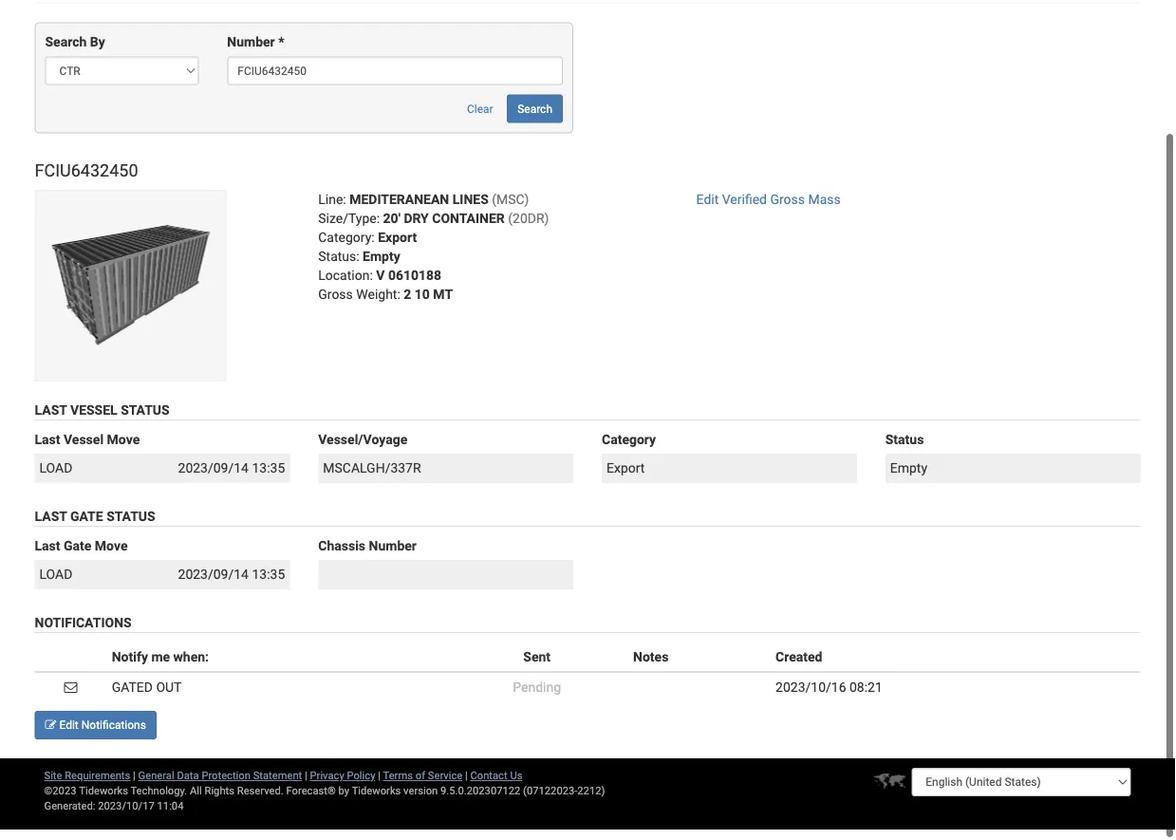 Task type: vqa. For each thing, say whether or not it's contained in the screenshot.
are
no



Task type: locate. For each thing, give the bounding box(es) containing it.
2023/10/16 08:21
[[776, 688, 883, 704]]

general data protection statement link
[[138, 779, 302, 791]]

0 vertical spatial load
[[39, 470, 73, 485]]

status
[[121, 412, 170, 427], [885, 441, 924, 457], [106, 518, 155, 533]]

1 vertical spatial vessel
[[64, 441, 104, 457]]

notifications up notify
[[35, 624, 132, 640]]

1 vertical spatial 13:35
[[252, 576, 285, 591]]

generated:
[[44, 809, 95, 821]]

2 2023/09/14 from the top
[[178, 576, 249, 591]]

line: mediteranean lines (msc) size/type: 20' dry container (20dr) category: export status: empty location: v 0610188 gross weight: 2 10 mt
[[318, 201, 549, 312]]

notifications
[[35, 624, 132, 640], [81, 728, 146, 741]]

3 last from the top
[[35, 518, 67, 533]]

vessel
[[70, 412, 117, 427], [64, 441, 104, 457]]

line:
[[318, 201, 346, 217]]

export down 20'
[[378, 239, 417, 255]]

2 last from the top
[[35, 441, 60, 457]]

notifications down the 'gated'
[[81, 728, 146, 741]]

fciu6432450
[[35, 170, 138, 190]]

vessel up last vessel move
[[70, 412, 117, 427]]

1 vertical spatial gate
[[64, 547, 91, 563]]

1 vertical spatial notifications
[[81, 728, 146, 741]]

0 vertical spatial gate
[[70, 518, 103, 533]]

edit notifications link
[[35, 720, 157, 749]]

2 13:35 from the top
[[252, 576, 285, 591]]

4 last from the top
[[35, 547, 60, 563]]

load down last vessel move
[[39, 470, 73, 485]]

mt
[[433, 296, 453, 312]]

export down "category"
[[607, 470, 645, 485]]

policy
[[347, 779, 375, 791]]

0 vertical spatial move
[[107, 441, 140, 457]]

08:21
[[850, 688, 883, 704]]

gate up the last gate move
[[70, 518, 103, 533]]

0 vertical spatial export
[[378, 239, 417, 255]]

13:35 for vessel/voyage
[[252, 470, 285, 485]]

me
[[151, 658, 170, 674]]

1 load from the top
[[39, 470, 73, 485]]

move down the last vessel status
[[107, 441, 140, 457]]

1 vertical spatial 2023/09/14 13:35
[[178, 576, 285, 591]]

1 last from the top
[[35, 412, 67, 427]]

sent
[[523, 658, 551, 674]]

container
[[432, 220, 505, 236]]

2023/10/16
[[776, 688, 846, 704]]

service
[[428, 779, 462, 791]]

3 | from the left
[[378, 779, 381, 791]]

empty
[[363, 258, 400, 274], [890, 470, 927, 485]]

contact
[[470, 779, 507, 791]]

0 vertical spatial number
[[227, 44, 275, 59]]

2023/09/14
[[178, 470, 249, 485], [178, 576, 249, 591]]

search right clear
[[517, 111, 552, 125]]

gate for move
[[64, 547, 91, 563]]

gross down location:
[[318, 296, 353, 312]]

1 vertical spatial move
[[95, 547, 128, 563]]

last down last gate status
[[35, 547, 60, 563]]

1 13:35 from the top
[[252, 470, 285, 485]]

edit left verified
[[696, 201, 719, 217]]

category:
[[318, 239, 375, 255]]

2 2023/09/14 13:35 from the top
[[178, 576, 285, 591]]

0 vertical spatial gross
[[770, 201, 805, 217]]

1 horizontal spatial edit
[[696, 201, 719, 217]]

privacy policy link
[[310, 779, 375, 791]]

rights
[[205, 794, 234, 806]]

load
[[39, 470, 73, 485], [39, 576, 73, 591]]

status:
[[318, 258, 359, 274]]

0 horizontal spatial export
[[378, 239, 417, 255]]

(20dr)
[[508, 220, 549, 236]]

0 vertical spatial status
[[121, 412, 170, 427]]

1 vertical spatial search
[[517, 111, 552, 125]]

2 load from the top
[[39, 576, 73, 591]]

1 vertical spatial number
[[369, 547, 417, 563]]

edit verified gross mass link
[[696, 201, 841, 217]]

0 vertical spatial edit
[[696, 201, 719, 217]]

edit right "edit" image
[[59, 728, 79, 741]]

number right 'chassis' in the left bottom of the page
[[369, 547, 417, 563]]

last up last vessel move
[[35, 412, 67, 427]]

vessel down the last vessel status
[[64, 441, 104, 457]]

number left *
[[227, 44, 275, 59]]

last up the last gate move
[[35, 518, 67, 533]]

load down the last gate move
[[39, 576, 73, 591]]

0 vertical spatial search
[[45, 44, 87, 59]]

load for gate
[[39, 576, 73, 591]]

export
[[378, 239, 417, 255], [607, 470, 645, 485]]

mediteranean
[[349, 201, 449, 217]]

2 | from the left
[[305, 779, 307, 791]]

gated out
[[112, 688, 182, 704]]

status for last gate status
[[106, 518, 155, 533]]

4 | from the left
[[465, 779, 468, 791]]

out
[[156, 688, 182, 704]]

notifications inside button
[[81, 728, 146, 741]]

last down the last vessel status
[[35, 441, 60, 457]]

number
[[227, 44, 275, 59], [369, 547, 417, 563]]

0610188
[[388, 277, 441, 293]]

mscalgh/337r
[[323, 470, 421, 485]]

gate for status
[[70, 518, 103, 533]]

0 vertical spatial notifications
[[35, 624, 132, 640]]

chassis number
[[318, 547, 417, 563]]

1 vertical spatial edit
[[59, 728, 79, 741]]

terms
[[383, 779, 413, 791]]

0 vertical spatial 2023/09/14
[[178, 470, 249, 485]]

terms of service link
[[383, 779, 462, 791]]

clear
[[467, 111, 493, 125]]

1 vertical spatial 2023/09/14
[[178, 576, 249, 591]]

10
[[415, 296, 430, 312]]

protection
[[202, 779, 251, 791]]

edit inside button
[[59, 728, 79, 741]]

| up tideworks at left
[[378, 779, 381, 791]]

last
[[35, 412, 67, 427], [35, 441, 60, 457], [35, 518, 67, 533], [35, 547, 60, 563]]

0 vertical spatial vessel
[[70, 412, 117, 427]]

by
[[90, 44, 105, 59]]

1 vertical spatial load
[[39, 576, 73, 591]]

1 vertical spatial export
[[607, 470, 645, 485]]

1 horizontal spatial gross
[[770, 201, 805, 217]]

Number * text field
[[227, 66, 563, 94]]

(msc)
[[492, 201, 529, 217]]

0 vertical spatial 13:35
[[252, 470, 285, 485]]

2212)
[[577, 794, 605, 806]]

all
[[190, 794, 202, 806]]

load for vessel
[[39, 470, 73, 485]]

vessel for status
[[70, 412, 117, 427]]

data
[[177, 779, 199, 791]]

20'
[[383, 220, 400, 236]]

0 horizontal spatial empty
[[363, 258, 400, 274]]

0 horizontal spatial search
[[45, 44, 87, 59]]

status for last vessel status
[[121, 412, 170, 427]]

1 horizontal spatial search
[[517, 111, 552, 125]]

weight:
[[356, 296, 400, 312]]

edit
[[696, 201, 719, 217], [59, 728, 79, 741]]

forecast®
[[286, 794, 336, 806]]

0 horizontal spatial number
[[227, 44, 275, 59]]

|
[[133, 779, 136, 791], [305, 779, 307, 791], [378, 779, 381, 791], [465, 779, 468, 791]]

1 | from the left
[[133, 779, 136, 791]]

1 vertical spatial empty
[[890, 470, 927, 485]]

gate down last gate status
[[64, 547, 91, 563]]

0 vertical spatial empty
[[363, 258, 400, 274]]

2 vertical spatial status
[[106, 518, 155, 533]]

v
[[376, 277, 385, 293]]

tideworks
[[352, 794, 401, 806]]

mass
[[808, 201, 841, 217]]

move down last gate status
[[95, 547, 128, 563]]

| up forecast®
[[305, 779, 307, 791]]

1 horizontal spatial empty
[[890, 470, 927, 485]]

search left by
[[45, 44, 87, 59]]

0 horizontal spatial gross
[[318, 296, 353, 312]]

search inside search button
[[517, 111, 552, 125]]

gross
[[770, 201, 805, 217], [318, 296, 353, 312]]

1 vertical spatial gross
[[318, 296, 353, 312]]

search button
[[507, 104, 563, 132]]

gross left 'mass'
[[770, 201, 805, 217]]

gate
[[70, 518, 103, 533], [64, 547, 91, 563]]

13:35
[[252, 470, 285, 485], [252, 576, 285, 591]]

0 vertical spatial 2023/09/14 13:35
[[178, 470, 285, 485]]

1 2023/09/14 13:35 from the top
[[178, 470, 285, 485]]

| left general
[[133, 779, 136, 791]]

1 2023/09/14 from the top
[[178, 470, 249, 485]]

0 horizontal spatial edit
[[59, 728, 79, 741]]

when:
[[173, 658, 209, 674]]

| up 9.5.0.202307122
[[465, 779, 468, 791]]

(07122023-
[[523, 794, 577, 806]]

move
[[107, 441, 140, 457], [95, 547, 128, 563]]

search
[[45, 44, 87, 59], [517, 111, 552, 125]]



Task type: describe. For each thing, give the bounding box(es) containing it.
2023/09/14 for last gate move
[[178, 576, 249, 591]]

last for last gate status
[[35, 518, 67, 533]]

last gate status
[[35, 518, 155, 533]]

size/type:
[[318, 220, 380, 236]]

pending
[[513, 688, 561, 704]]

edit notifications
[[56, 728, 146, 741]]

site requirements link
[[44, 779, 130, 791]]

technology.
[[130, 794, 187, 806]]

us
[[510, 779, 522, 791]]

gated
[[112, 688, 153, 704]]

version
[[404, 794, 438, 806]]

dry
[[404, 220, 429, 236]]

statement
[[253, 779, 302, 791]]

move for last gate move
[[95, 547, 128, 563]]

location:
[[318, 277, 373, 293]]

edit notifications button
[[35, 720, 157, 749]]

verified
[[722, 201, 767, 217]]

edit verified gross mass
[[696, 201, 841, 217]]

11:04
[[157, 809, 184, 821]]

search for search by
[[45, 44, 87, 59]]

of
[[416, 779, 425, 791]]

last gate move
[[35, 547, 128, 563]]

edit image
[[45, 728, 56, 740]]

gross inside line: mediteranean lines (msc) size/type: 20' dry container (20dr) category: export status: empty location: v 0610188 gross weight: 2 10 mt
[[318, 296, 353, 312]]

by
[[338, 794, 349, 806]]

privacy
[[310, 779, 344, 791]]

notes
[[633, 658, 669, 674]]

13:35 for chassis number
[[252, 576, 285, 591]]

edit for edit notifications
[[59, 728, 79, 741]]

clear button
[[457, 104, 504, 132]]

envelope o image
[[64, 689, 77, 703]]

created
[[776, 658, 822, 674]]

notify me when:
[[112, 658, 209, 674]]

vessel/voyage
[[318, 441, 407, 457]]

move for last vessel move
[[107, 441, 140, 457]]

requirements
[[65, 779, 130, 791]]

2023/09/14 13:35 for vessel/voyage
[[178, 470, 285, 485]]

20dr image
[[35, 200, 226, 391]]

chassis
[[318, 547, 365, 563]]

2023/09/14 13:35 for chassis number
[[178, 576, 285, 591]]

1 horizontal spatial export
[[607, 470, 645, 485]]

search for search
[[517, 111, 552, 125]]

last for last vessel move
[[35, 441, 60, 457]]

category
[[602, 441, 656, 457]]

reserved.
[[237, 794, 284, 806]]

general
[[138, 779, 174, 791]]

1 vertical spatial status
[[885, 441, 924, 457]]

empty inside line: mediteranean lines (msc) size/type: 20' dry container (20dr) category: export status: empty location: v 0610188 gross weight: 2 10 mt
[[363, 258, 400, 274]]

edit for edit verified gross mass
[[696, 201, 719, 217]]

site
[[44, 779, 62, 791]]

1 horizontal spatial number
[[369, 547, 417, 563]]

search by
[[45, 44, 105, 59]]

number *
[[227, 44, 284, 59]]

*
[[278, 44, 284, 59]]

2023/10/17
[[98, 809, 155, 821]]

2023/09/14 for last vessel move
[[178, 470, 249, 485]]

2
[[404, 296, 411, 312]]

notify
[[112, 658, 148, 674]]

site requirements | general data protection statement | privacy policy | terms of service | contact us ©2023 tideworks technology. all rights reserved. forecast® by tideworks version 9.5.0.202307122 (07122023-2212) generated: 2023/10/17 11:04
[[44, 779, 605, 821]]

last vessel status
[[35, 412, 170, 427]]

last for last gate move
[[35, 547, 60, 563]]

export inside line: mediteranean lines (msc) size/type: 20' dry container (20dr) category: export status: empty location: v 0610188 gross weight: 2 10 mt
[[378, 239, 417, 255]]

contact us link
[[470, 779, 522, 791]]

last vessel move
[[35, 441, 140, 457]]

9.5.0.202307122
[[440, 794, 520, 806]]

vessel for move
[[64, 441, 104, 457]]

last for last vessel status
[[35, 412, 67, 427]]

©2023 tideworks
[[44, 794, 128, 806]]

lines
[[453, 201, 489, 217]]



